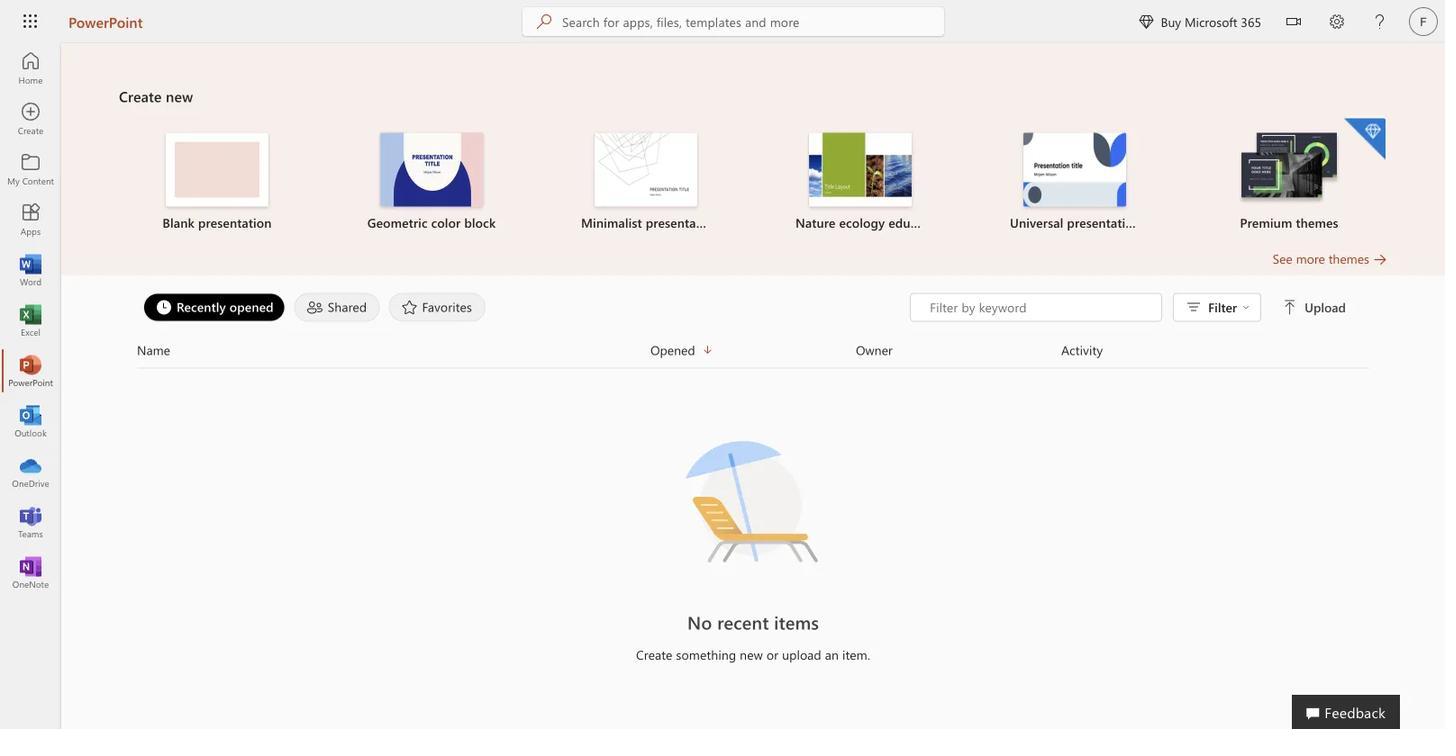 Task type: vqa. For each thing, say whether or not it's contained in the screenshot.
Blank presentation
yes



Task type: describe. For each thing, give the bounding box(es) containing it.
premium templates diamond image
[[1344, 118, 1386, 160]]

onenote image
[[22, 564, 40, 582]]

owner
[[856, 342, 893, 359]]

name button
[[137, 340, 650, 361]]

nature ecology education photo presentation element
[[764, 133, 957, 232]]

excel image
[[22, 312, 40, 330]]

items
[[774, 611, 819, 635]]


[[1283, 300, 1297, 315]]

create for create something new or upload an item.
[[636, 647, 672, 664]]

shared tab
[[290, 293, 384, 322]]

recent
[[717, 611, 769, 635]]

recently
[[177, 299, 226, 315]]

activity, column 4 of 4 column header
[[1061, 340, 1369, 361]]

home image
[[22, 59, 40, 77]]

color
[[431, 214, 461, 231]]

my content image
[[22, 160, 40, 178]]

apps image
[[22, 211, 40, 229]]

geometric color block element
[[335, 133, 528, 232]]

item.
[[842, 647, 870, 664]]

word image
[[22, 261, 40, 279]]

see more themes button
[[1273, 250, 1387, 268]]

favorites tab
[[384, 293, 490, 322]]

themes inside premium themes 'element'
[[1296, 214, 1338, 231]]

minimalist
[[581, 214, 642, 231]]

geometric color block
[[367, 214, 496, 231]]

Search box. Suggestions appear as you type. search field
[[562, 7, 944, 36]]

microsoft
[[1185, 13, 1237, 30]]

onedrive image
[[22, 463, 40, 481]]

blank presentation element
[[121, 133, 314, 232]]

status containing filter
[[910, 293, 1350, 322]]

f
[[1420, 14, 1427, 28]]

block
[[464, 214, 496, 231]]

 button
[[1272, 0, 1315, 46]]

recently opened tab
[[139, 293, 290, 322]]

shared element
[[294, 293, 380, 322]]

 upload
[[1283, 299, 1346, 316]]

tab list containing recently opened
[[139, 293, 910, 322]]

premium themes
[[1240, 214, 1338, 231]]

opened button
[[650, 340, 856, 361]]

favorites element
[[389, 293, 486, 322]]

powerpoint
[[68, 12, 143, 31]]

premium themes element
[[1193, 118, 1386, 232]]

filter 
[[1208, 299, 1250, 316]]

recently opened element
[[143, 293, 285, 322]]

presentation for minimalist presentation
[[646, 214, 719, 231]]

minimalist presentation
[[581, 214, 719, 231]]

more
[[1296, 250, 1325, 267]]

no
[[687, 611, 712, 635]]

geometric color block image
[[380, 133, 483, 207]]

universal
[[1010, 214, 1063, 231]]

opened
[[650, 342, 695, 359]]

no recent items status
[[445, 610, 1061, 636]]



Task type: locate. For each thing, give the bounding box(es) containing it.
365
[[1241, 13, 1261, 30]]

blank presentation
[[163, 214, 272, 231]]

opened
[[229, 299, 274, 315]]

or
[[767, 647, 779, 664]]

something
[[676, 647, 736, 664]]

themes inside the see more themes button
[[1329, 250, 1369, 267]]

new
[[166, 86, 193, 106], [740, 647, 763, 664]]

activity
[[1061, 342, 1103, 359]]

outlook image
[[22, 413, 40, 431]]

create for create new
[[119, 86, 162, 106]]

create inside status
[[636, 647, 672, 664]]

create new
[[119, 86, 193, 106]]

empty state icon image
[[672, 419, 834, 582]]

row
[[137, 340, 1369, 369]]


[[1139, 14, 1154, 29]]

0 horizontal spatial new
[[166, 86, 193, 106]]

create something new or upload an item. status
[[445, 646, 1061, 664]]

themes right the more
[[1329, 250, 1369, 267]]

an
[[825, 647, 839, 664]]

0 vertical spatial new
[[166, 86, 193, 106]]

1 vertical spatial new
[[740, 647, 763, 664]]

0 vertical spatial themes
[[1296, 214, 1338, 231]]

feedback button
[[1292, 696, 1400, 730]]

no recent items
[[687, 611, 819, 635]]

feedback
[[1325, 703, 1386, 722]]

1 horizontal spatial presentation
[[646, 214, 719, 231]]


[[1287, 14, 1301, 29]]

1 presentation from the left
[[198, 214, 272, 231]]

presentation
[[198, 214, 272, 231], [646, 214, 719, 231], [1067, 214, 1141, 231]]

geometric
[[367, 214, 428, 231]]

shared
[[328, 299, 367, 315]]

Filter by keyword text field
[[928, 299, 1152, 317]]

3 presentation from the left
[[1067, 214, 1141, 231]]

1 vertical spatial create
[[636, 647, 672, 664]]

presentation for universal presentation
[[1067, 214, 1141, 231]]

None search field
[[522, 7, 944, 36]]

create down powerpoint
[[119, 86, 162, 106]]

0 horizontal spatial create
[[119, 86, 162, 106]]

f button
[[1402, 0, 1445, 43]]

status
[[910, 293, 1350, 322]]


[[1242, 304, 1250, 311]]

see more themes
[[1273, 250, 1369, 267]]

powerpoint image
[[22, 362, 40, 380]]

owner button
[[856, 340, 1061, 361]]

0 vertical spatial create
[[119, 86, 162, 106]]

1 vertical spatial themes
[[1329, 250, 1369, 267]]

row containing name
[[137, 340, 1369, 369]]

upload
[[1305, 299, 1346, 316]]

see
[[1273, 250, 1293, 267]]

premium themes image
[[1238, 133, 1341, 205]]

0 horizontal spatial presentation
[[198, 214, 272, 231]]

recently opened
[[177, 299, 274, 315]]

navigation
[[0, 43, 61, 598]]

minimalist presentation image
[[595, 133, 697, 207]]

1 horizontal spatial new
[[740, 647, 763, 664]]

presentation down minimalist presentation image
[[646, 214, 719, 231]]

teams image
[[22, 514, 40, 532]]

tab list
[[139, 293, 910, 322]]

premium
[[1240, 214, 1292, 231]]

universal presentation
[[1010, 214, 1141, 231]]

minimalist presentation element
[[550, 133, 742, 232]]

2 horizontal spatial presentation
[[1067, 214, 1141, 231]]

presentation for blank presentation
[[198, 214, 272, 231]]

 buy microsoft 365
[[1139, 13, 1261, 30]]

name
[[137, 342, 170, 359]]

create
[[119, 86, 162, 106], [636, 647, 672, 664]]

powerpoint banner
[[0, 0, 1445, 46]]

nature ecology education photo presentation image
[[809, 133, 912, 207]]

presentation down 'universal presentation' image
[[1067, 214, 1141, 231]]

create something new or upload an item.
[[636, 647, 870, 664]]

create image
[[22, 110, 40, 128]]

new inside "create something new or upload an item." status
[[740, 647, 763, 664]]

blank
[[163, 214, 195, 231]]

favorites
[[422, 299, 472, 315]]

create left something
[[636, 647, 672, 664]]

2 presentation from the left
[[646, 214, 719, 231]]

buy
[[1161, 13, 1181, 30]]

presentation right blank
[[198, 214, 272, 231]]

themes
[[1296, 214, 1338, 231], [1329, 250, 1369, 267]]

universal presentation element
[[978, 133, 1171, 232]]

upload
[[782, 647, 821, 664]]

universal presentation image
[[1023, 133, 1126, 207]]

themes up see more themes
[[1296, 214, 1338, 231]]

filter
[[1208, 299, 1237, 316]]

1 horizontal spatial create
[[636, 647, 672, 664]]



